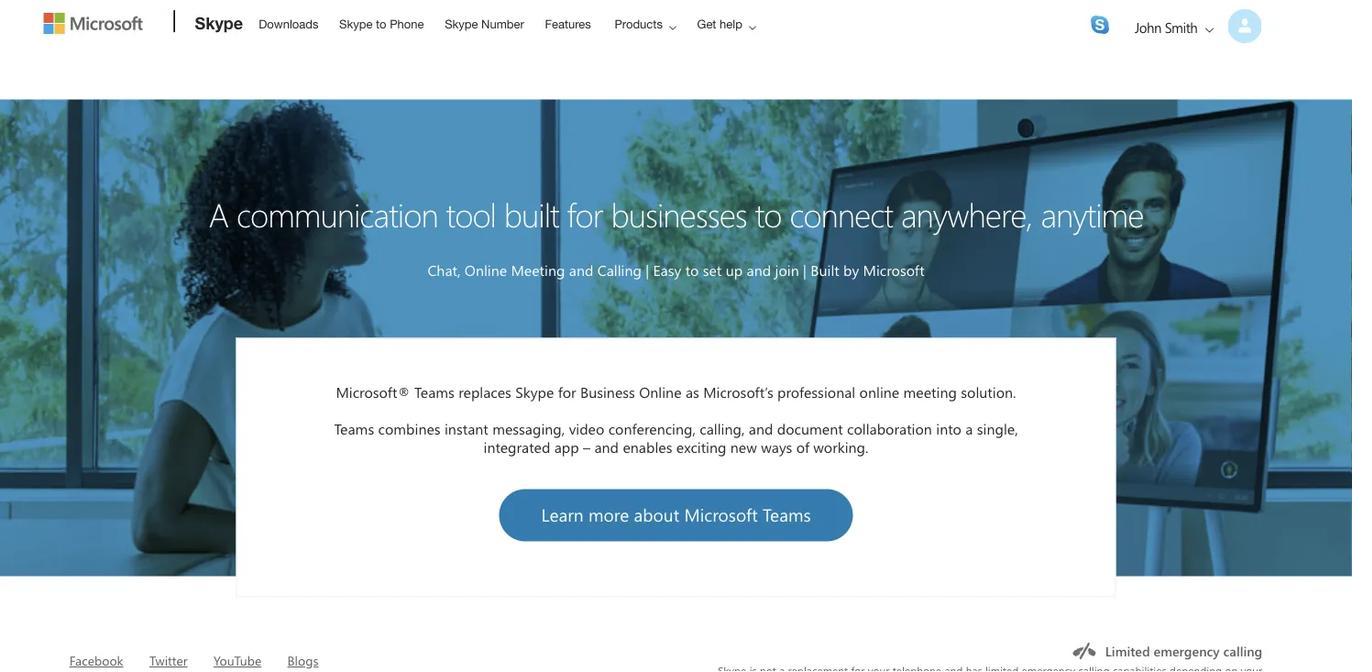 Task type: locate. For each thing, give the bounding box(es) containing it.
1 horizontal spatial microsoft
[[864, 260, 925, 279]]

of
[[797, 437, 810, 457]]

facebook
[[69, 652, 123, 669]]

teams inside teams combines instant messaging, video conferencing, calling, and document collaboration into a single, integrated app – and enables exciting new ways of working.
[[334, 419, 374, 438]]

1 vertical spatial microsoft
[[685, 503, 758, 526]]

online
[[860, 382, 900, 402]]

teams down "ways"
[[763, 503, 811, 526]]

1 vertical spatial teams
[[334, 419, 374, 438]]

1 vertical spatial to
[[755, 192, 782, 236]]

0 vertical spatial to
[[376, 17, 387, 31]]

about
[[634, 503, 680, 526]]

skype inside "link"
[[445, 17, 478, 31]]

0 vertical spatial for
[[567, 192, 603, 236]]

teams down microsoft®
[[334, 419, 374, 438]]

for
[[567, 192, 603, 236], [558, 382, 577, 402]]

connect
[[790, 192, 893, 236]]

facebook link
[[69, 652, 123, 669]]

teams up combines
[[415, 382, 455, 402]]

1 horizontal spatial teams
[[415, 382, 455, 402]]

1 horizontal spatial |
[[804, 260, 807, 279]]

for right built
[[567, 192, 603, 236]]

for for built
[[567, 192, 603, 236]]

businesses
[[611, 192, 747, 236]]

instant
[[445, 419, 489, 438]]

1 vertical spatial online
[[639, 382, 682, 402]]

microsoft right about
[[685, 503, 758, 526]]

to up join
[[755, 192, 782, 236]]

built
[[811, 260, 840, 279]]

online right chat,
[[465, 260, 507, 279]]

working.
[[814, 437, 869, 457]]

join
[[775, 260, 799, 279]]

conferencing,
[[609, 419, 696, 438]]

to left phone
[[376, 17, 387, 31]]

john smith
[[1135, 18, 1198, 37]]

| left easy
[[646, 260, 649, 279]]

skype left phone
[[339, 17, 373, 31]]

|
[[646, 260, 649, 279], [804, 260, 807, 279]]

online left as
[[639, 382, 682, 402]]

skype link
[[186, 1, 249, 50]]

skype
[[195, 13, 243, 33], [339, 17, 373, 31], [445, 17, 478, 31], [516, 382, 554, 402]]

learn more about microsoft teams link
[[499, 489, 853, 541]]

2 vertical spatial teams
[[763, 503, 811, 526]]

get help
[[698, 17, 743, 31]]

1 horizontal spatial online
[[639, 382, 682, 402]]

chat, online meeting and calling | easy to set up and join | built by microsoft
[[428, 260, 925, 279]]

to
[[376, 17, 387, 31], [755, 192, 782, 236], [686, 260, 699, 279]]

downloads link
[[251, 1, 327, 45]]

| right join
[[804, 260, 807, 279]]

set
[[703, 260, 722, 279]]

microsoft right by
[[864, 260, 925, 279]]

0 vertical spatial teams
[[415, 382, 455, 402]]

to left set
[[686, 260, 699, 279]]

downloads
[[259, 17, 319, 31]]

0 horizontal spatial |
[[646, 260, 649, 279]]

2 horizontal spatial to
[[755, 192, 782, 236]]

skype to phone
[[339, 17, 424, 31]]

a
[[209, 192, 229, 236]]

0 horizontal spatial to
[[376, 17, 387, 31]]

for left business
[[558, 382, 577, 402]]

0 horizontal spatial teams
[[334, 419, 374, 438]]

microsoft image
[[44, 13, 143, 34]]

0 horizontal spatial microsoft
[[685, 503, 758, 526]]

teams inside learn more about microsoft teams link
[[763, 503, 811, 526]]

john smith menu bar
[[68, 0, 1285, 100]]

online
[[465, 260, 507, 279], [639, 382, 682, 402]]

chat,
[[428, 260, 461, 279]]

and right up
[[747, 260, 771, 279]]

1 vertical spatial for
[[558, 382, 577, 402]]

2 horizontal spatial teams
[[763, 503, 811, 526]]

1 horizontal spatial to
[[686, 260, 699, 279]]

features link
[[537, 1, 600, 45]]

microsoft
[[864, 260, 925, 279], [685, 503, 758, 526]]

–
[[583, 437, 591, 457]]

0 horizontal spatial online
[[465, 260, 507, 279]]

skype left downloads link
[[195, 13, 243, 33]]

limited emergency calling
[[1106, 642, 1263, 660]]

skype for skype number
[[445, 17, 478, 31]]

emergency
[[1154, 642, 1220, 660]]

teams
[[415, 382, 455, 402], [334, 419, 374, 438], [763, 503, 811, 526]]

blogs
[[288, 652, 319, 669]]

0 vertical spatial microsoft
[[864, 260, 925, 279]]

2 vertical spatial to
[[686, 260, 699, 279]]

exciting
[[677, 437, 727, 457]]

collaboration
[[847, 419, 933, 438]]

skype left number
[[445, 17, 478, 31]]

learn
[[541, 503, 584, 526]]

and
[[569, 260, 594, 279], [747, 260, 771, 279], [749, 419, 774, 438], [595, 437, 619, 457]]

phone
[[390, 17, 424, 31]]



Task type: describe. For each thing, give the bounding box(es) containing it.
calling
[[1224, 642, 1263, 660]]

products button
[[603, 1, 691, 47]]

a
[[966, 419, 973, 438]]

help
[[720, 17, 743, 31]]

limited
[[1106, 642, 1151, 660]]

calling,
[[700, 419, 745, 438]]

twitter link
[[149, 652, 188, 669]]

up
[[726, 260, 743, 279]]

smith
[[1165, 18, 1198, 37]]

2 | from the left
[[804, 260, 807, 279]]

skype for skype
[[195, 13, 243, 33]]

and right calling,
[[749, 419, 774, 438]]

combines
[[378, 419, 441, 438]]

easy
[[653, 260, 682, 279]]

youtube link
[[214, 652, 262, 669]]

microsoft®
[[336, 382, 411, 402]]

number
[[482, 17, 524, 31]]

john
[[1135, 18, 1162, 37]]

get
[[698, 17, 717, 31]]

teams combines instant messaging, video conferencing, calling, and document collaboration into a single, integrated app – and enables exciting new ways of working.
[[334, 419, 1019, 457]]

skype number
[[445, 17, 524, 31]]

a communication tool built for businesses to connect anywhere, anytime
[[209, 192, 1144, 236]]

replaces
[[459, 382, 512, 402]]

ways
[[761, 437, 793, 457]]

more
[[589, 503, 629, 526]]

professional
[[778, 382, 856, 402]]

skype to phone link
[[331, 1, 432, 45]]

into
[[937, 419, 962, 438]]

john smith link
[[1121, 3, 1262, 53]]

integrated app
[[484, 437, 579, 457]]

skype number link
[[437, 1, 533, 45]]

solution.
[[961, 382, 1017, 402]]

document
[[778, 419, 843, 438]]

1 | from the left
[[646, 260, 649, 279]]

as
[[686, 382, 700, 402]]

by
[[844, 260, 860, 279]]

microsoft's
[[704, 382, 774, 402]]

single,
[[977, 419, 1019, 438]]

video
[[569, 419, 605, 438]]

twitter
[[149, 652, 188, 669]]

enables
[[623, 437, 673, 457]]

meeting
[[904, 382, 957, 402]]

features
[[545, 17, 591, 31]]

and left the calling
[[569, 260, 594, 279]]

tool
[[446, 192, 496, 236]]

built
[[504, 192, 559, 236]]

messaging,
[[493, 419, 565, 438]]

skype for skype to phone
[[339, 17, 373, 31]]

for for skype
[[558, 382, 577, 402]]

blogs link
[[288, 652, 319, 669]]

meeting
[[511, 260, 565, 279]]

calling
[[598, 260, 642, 279]]

business
[[581, 382, 635, 402]]

 link
[[1091, 16, 1110, 34]]

avatar image
[[1228, 9, 1262, 43]]

learn more about microsoft teams
[[541, 503, 811, 526]]

anywhere,
[[901, 192, 1033, 236]]

get help button
[[686, 1, 771, 47]]

microsoft® teams replaces skype for business online as microsoft's professional online meeting solution.
[[336, 382, 1017, 402]]

arrow down image
[[1199, 19, 1221, 41]]

new
[[731, 437, 757, 457]]

skype up the messaging,
[[516, 382, 554, 402]]

products
[[615, 17, 663, 31]]

and right '–'
[[595, 437, 619, 457]]

0 vertical spatial online
[[465, 260, 507, 279]]

anytime
[[1041, 192, 1144, 236]]

communication
[[237, 192, 438, 236]]

youtube
[[214, 652, 262, 669]]



Task type: vqa. For each thing, say whether or not it's contained in the screenshot.
Learn more about Microsoft Teams link
yes



